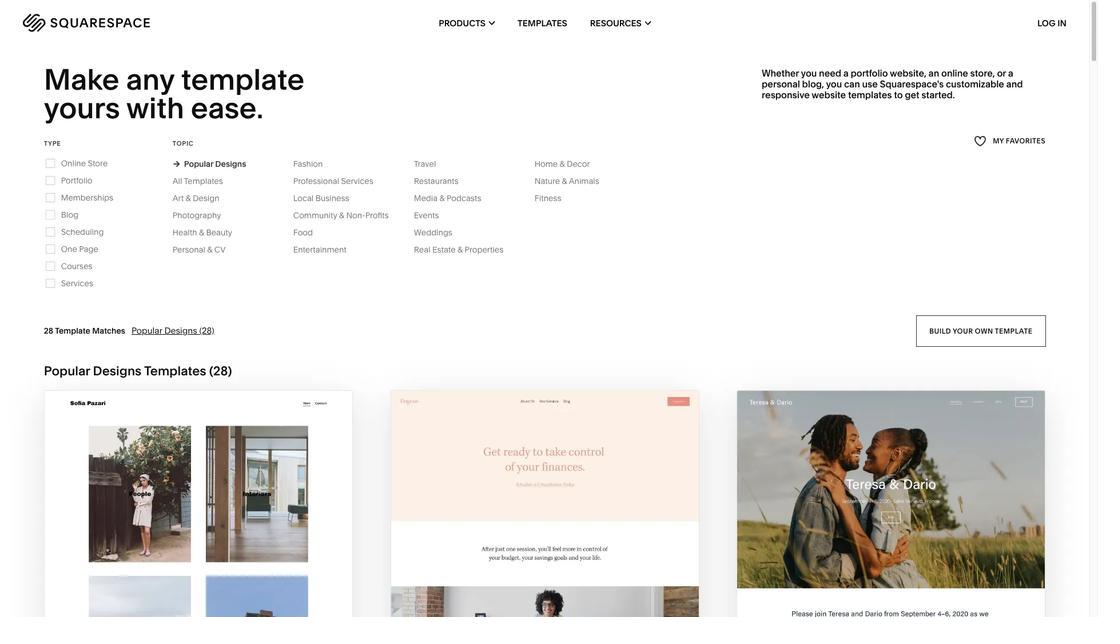 Task type: locate. For each thing, give the bounding box(es) containing it.
with up preview pazari at the left bottom of the page
[[175, 567, 204, 580]]

& right nature
[[562, 176, 567, 186]]

my favorites
[[993, 137, 1046, 145]]

degraw down the start with degraw at the bottom of page
[[546, 596, 596, 609]]

1 horizontal spatial start
[[479, 574, 514, 587]]

degraw image
[[391, 391, 699, 618]]

you left can
[[826, 78, 842, 90]]

fashion link
[[293, 159, 334, 169]]

build your own template button
[[916, 316, 1046, 347]]

dario image
[[738, 391, 1045, 618]]

0 horizontal spatial start
[[137, 567, 172, 580]]

popular up all templates
[[184, 159, 213, 169]]

& right home
[[560, 159, 565, 169]]

design
[[193, 193, 219, 204]]

podcasts
[[447, 193, 481, 204]]

make any template yours with ease.
[[44, 62, 311, 126]]

0 horizontal spatial 28
[[44, 326, 53, 336]]

1 horizontal spatial services
[[341, 176, 373, 186]]

food link
[[293, 228, 324, 238]]

with up topic on the left top of page
[[126, 91, 184, 126]]

professional
[[293, 176, 339, 186]]

28 left template
[[44, 326, 53, 336]]

to
[[894, 89, 903, 101]]

1 horizontal spatial template
[[995, 327, 1033, 335]]

preview degraw
[[494, 596, 596, 609]]

pazari inside button
[[206, 567, 247, 580]]

store
[[88, 158, 108, 169]]

start with degraw button
[[479, 565, 610, 596]]

&
[[560, 159, 565, 169], [562, 176, 567, 186], [186, 193, 191, 204], [440, 193, 445, 204], [339, 210, 344, 221], [199, 228, 204, 238], [207, 245, 212, 255], [458, 245, 463, 255]]

degraw up preview degraw link
[[548, 574, 598, 587]]

0 vertical spatial pazari
[[206, 567, 247, 580]]

designs for popular designs (28)
[[164, 325, 197, 336]]

1 horizontal spatial a
[[1008, 67, 1014, 79]]

dario up the preview dario 'link'
[[902, 574, 938, 587]]

in
[[1058, 17, 1067, 28]]

2 vertical spatial templates
[[144, 364, 206, 379]]

& left non-
[[339, 210, 344, 221]]

whether you need a portfolio website, an online store, or a personal blog, you can use squarespace's customizable and responsive website templates to get started.
[[762, 67, 1023, 101]]

business
[[316, 193, 349, 204]]

designs down matches
[[93, 364, 142, 379]]

designs for popular designs
[[215, 159, 246, 169]]

media & podcasts
[[414, 193, 481, 204]]

preview pazari
[[152, 590, 245, 603]]

& for decor
[[560, 159, 565, 169]]

templates
[[518, 17, 567, 28], [184, 176, 223, 186], [144, 364, 206, 379]]

preview down start with pazari at the left bottom
[[152, 590, 202, 603]]

1 horizontal spatial designs
[[164, 325, 197, 336]]

popular for popular designs (28)
[[132, 325, 162, 336]]

designs for popular designs templates ( 28 )
[[93, 364, 142, 379]]

preview inside 'link'
[[847, 596, 897, 609]]

1 vertical spatial dario
[[900, 596, 936, 609]]

1 vertical spatial popular
[[132, 325, 162, 336]]

preview down start with dario
[[847, 596, 897, 609]]

designs up all templates link
[[215, 159, 246, 169]]

pazari down start with pazari at the left bottom
[[204, 590, 245, 603]]

one
[[61, 244, 77, 254]]

0 vertical spatial popular
[[184, 159, 213, 169]]

0 vertical spatial dario
[[902, 574, 938, 587]]

fitness
[[535, 193, 562, 204]]

2 horizontal spatial popular
[[184, 159, 213, 169]]

0 vertical spatial degraw
[[548, 574, 598, 587]]

decor
[[567, 159, 590, 169]]

a
[[844, 67, 849, 79], [1008, 67, 1014, 79]]

1 vertical spatial designs
[[164, 325, 197, 336]]

0 horizontal spatial popular
[[44, 364, 90, 379]]

with
[[126, 91, 184, 126], [175, 567, 204, 580], [516, 574, 546, 587], [870, 574, 899, 587]]

travel link
[[414, 159, 448, 169]]

preview
[[152, 590, 202, 603], [494, 596, 543, 609], [847, 596, 897, 609]]

template inside button
[[995, 327, 1033, 335]]

my favorites link
[[974, 134, 1046, 149]]

2 vertical spatial designs
[[93, 364, 142, 379]]

& right art
[[186, 193, 191, 204]]

a right need
[[844, 67, 849, 79]]

yours
[[44, 91, 120, 126]]

popular down template
[[44, 364, 90, 379]]

1 vertical spatial pazari
[[204, 590, 245, 603]]

nature
[[535, 176, 560, 186]]

log             in
[[1038, 17, 1067, 28]]

professional services
[[293, 176, 373, 186]]

home & decor
[[535, 159, 590, 169]]

ease.
[[191, 91, 264, 126]]

store,
[[971, 67, 995, 79]]

2 horizontal spatial start
[[833, 574, 867, 587]]

health
[[173, 228, 197, 238]]

start
[[137, 567, 172, 580], [479, 574, 514, 587], [833, 574, 867, 587]]

designs left (28) on the left of the page
[[164, 325, 197, 336]]

dario element
[[738, 391, 1045, 618]]

start up the preview dario 'link'
[[833, 574, 867, 587]]

& for podcasts
[[440, 193, 445, 204]]

28
[[44, 326, 53, 336], [213, 364, 228, 379]]

a right or
[[1008, 67, 1014, 79]]

art & design link
[[173, 193, 231, 204]]

preview dario
[[847, 596, 936, 609]]

& for beauty
[[199, 228, 204, 238]]

responsive
[[762, 89, 810, 101]]

degraw inside preview degraw link
[[546, 596, 596, 609]]

2 horizontal spatial preview
[[847, 596, 897, 609]]

start with dario
[[833, 574, 938, 587]]

& right media
[[440, 193, 445, 204]]

& left cv
[[207, 245, 212, 255]]

0 horizontal spatial services
[[61, 278, 93, 289]]

preview pazari link
[[152, 581, 245, 612]]

0 vertical spatial 28
[[44, 326, 53, 336]]

media
[[414, 193, 438, 204]]

popular designs (28) link
[[132, 325, 214, 336]]

template inside make any template yours with ease.
[[181, 62, 305, 97]]

nature & animals
[[535, 176, 599, 186]]

page
[[79, 244, 98, 254]]

0 vertical spatial template
[[181, 62, 305, 97]]

community & non-profits link
[[293, 210, 400, 221]]

0 horizontal spatial template
[[181, 62, 305, 97]]

one page
[[61, 244, 98, 254]]

non-
[[346, 210, 365, 221]]

with for start with degraw
[[516, 574, 546, 587]]

preview down the start with degraw at the bottom of page
[[494, 596, 543, 609]]

media & podcasts link
[[414, 193, 493, 204]]

with up the preview dario 'link'
[[870, 574, 899, 587]]

2 vertical spatial popular
[[44, 364, 90, 379]]

you left need
[[801, 67, 817, 79]]

popular right matches
[[132, 325, 162, 336]]

properties
[[465, 245, 504, 255]]

& right health
[[199, 228, 204, 238]]

1 vertical spatial template
[[995, 327, 1033, 335]]

0 vertical spatial designs
[[215, 159, 246, 169]]

with inside 'button'
[[516, 574, 546, 587]]

2 horizontal spatial designs
[[215, 159, 246, 169]]

0 horizontal spatial a
[[844, 67, 849, 79]]

start up preview pazari at the left bottom of the page
[[137, 567, 172, 580]]

1 vertical spatial 28
[[213, 364, 228, 379]]

0 horizontal spatial preview
[[152, 590, 202, 603]]

start up preview degraw link
[[479, 574, 514, 587]]

matches
[[92, 326, 125, 336]]

community & non-profits
[[293, 210, 389, 221]]

start for preview pazari
[[137, 567, 172, 580]]

0 horizontal spatial designs
[[93, 364, 142, 379]]

pazari
[[206, 567, 247, 580], [204, 590, 245, 603]]

with for start with pazari
[[175, 567, 204, 580]]

professional services link
[[293, 176, 385, 186]]

popular
[[184, 159, 213, 169], [132, 325, 162, 336], [44, 364, 90, 379]]

1 horizontal spatial preview
[[494, 596, 543, 609]]

start inside 'button'
[[479, 574, 514, 587]]

services up business
[[341, 176, 373, 186]]

portfolio
[[61, 176, 92, 186]]

(
[[209, 364, 213, 379]]

start for preview dario
[[833, 574, 867, 587]]

dario down start with dario
[[900, 596, 936, 609]]

photography link
[[173, 210, 233, 221]]

with inside make any template yours with ease.
[[126, 91, 184, 126]]

services down courses
[[61, 278, 93, 289]]

with up preview degraw link
[[516, 574, 546, 587]]

1 vertical spatial services
[[61, 278, 93, 289]]

pazari up preview pazari at the left bottom of the page
[[206, 567, 247, 580]]

personal
[[173, 245, 205, 255]]

build your own template
[[929, 327, 1033, 335]]

need
[[819, 67, 842, 79]]

28 down (28) on the left of the page
[[213, 364, 228, 379]]

1 vertical spatial degraw
[[546, 596, 596, 609]]

1 horizontal spatial popular
[[132, 325, 162, 336]]



Task type: vqa. For each thing, say whether or not it's contained in the screenshot.
Preview Degraw PREVIEW
yes



Task type: describe. For each thing, give the bounding box(es) containing it.
products button
[[439, 0, 495, 46]]

degraw inside start with degraw 'button'
[[548, 574, 598, 587]]

with for start with dario
[[870, 574, 899, 587]]

health & beauty link
[[173, 228, 244, 238]]

real estate & properties
[[414, 245, 504, 255]]

can
[[844, 78, 860, 90]]

personal & cv link
[[173, 245, 237, 255]]

health & beauty
[[173, 228, 232, 238]]

& for design
[[186, 193, 191, 204]]

all
[[173, 176, 182, 186]]

local business link
[[293, 193, 361, 204]]

start with pazari button
[[137, 558, 259, 590]]

online
[[942, 67, 968, 79]]

2 a from the left
[[1008, 67, 1014, 79]]

28 template matches
[[44, 326, 125, 336]]

local business
[[293, 193, 349, 204]]

or
[[997, 67, 1006, 79]]

)
[[228, 364, 232, 379]]

personal & cv
[[173, 245, 226, 255]]

art & design
[[173, 193, 219, 204]]

squarespace logo link
[[23, 14, 232, 32]]

preview dario link
[[847, 587, 936, 618]]

website,
[[890, 67, 927, 79]]

pazari element
[[45, 391, 352, 618]]

restaurants
[[414, 176, 459, 186]]

1 vertical spatial templates
[[184, 176, 223, 186]]

preview for preview pazari
[[152, 590, 202, 603]]

events link
[[414, 210, 451, 221]]

0 vertical spatial services
[[341, 176, 373, 186]]

popular designs
[[184, 159, 246, 169]]

1 horizontal spatial 28
[[213, 364, 228, 379]]

an
[[929, 67, 940, 79]]

real
[[414, 245, 431, 255]]

popular for popular designs
[[184, 159, 213, 169]]

scheduling
[[61, 227, 104, 237]]

started.
[[922, 89, 955, 101]]

build
[[929, 327, 951, 335]]

entertainment link
[[293, 245, 358, 255]]

real estate & properties link
[[414, 245, 515, 255]]

art
[[173, 193, 184, 204]]

1 horizontal spatial you
[[826, 78, 842, 90]]

community
[[293, 210, 337, 221]]

squarespace logo image
[[23, 14, 150, 32]]

template
[[55, 326, 90, 336]]

blog
[[61, 210, 78, 220]]

use
[[862, 78, 878, 90]]

resources button
[[590, 0, 651, 46]]

nature & animals link
[[535, 176, 611, 186]]

dario inside start with dario button
[[902, 574, 938, 587]]

get
[[905, 89, 920, 101]]

preview for preview degraw
[[494, 596, 543, 609]]

start for preview degraw
[[479, 574, 514, 587]]

topic
[[173, 139, 194, 147]]

0 vertical spatial templates
[[518, 17, 567, 28]]

home
[[535, 159, 558, 169]]

whether
[[762, 67, 799, 79]]

all templates
[[173, 176, 223, 186]]

profits
[[365, 210, 389, 221]]

preview degraw link
[[494, 587, 596, 618]]

log
[[1038, 17, 1056, 28]]

resources
[[590, 17, 642, 28]]

& for animals
[[562, 176, 567, 186]]

weddings link
[[414, 228, 464, 238]]

templates link
[[518, 0, 567, 46]]

degraw element
[[391, 391, 699, 618]]

& for non-
[[339, 210, 344, 221]]

log             in link
[[1038, 17, 1067, 28]]

type
[[44, 139, 61, 147]]

1 a from the left
[[844, 67, 849, 79]]

restaurants link
[[414, 176, 470, 186]]

travel
[[414, 159, 436, 169]]

preview for preview dario
[[847, 596, 897, 609]]

popular designs link
[[173, 159, 246, 169]]

dario inside the preview dario 'link'
[[900, 596, 936, 609]]

online
[[61, 158, 86, 169]]

beauty
[[206, 228, 232, 238]]

food
[[293, 228, 313, 238]]

courses
[[61, 261, 92, 272]]

favorites
[[1006, 137, 1046, 145]]

events
[[414, 210, 439, 221]]

popular designs templates ( 28 )
[[44, 364, 232, 379]]

pazari image
[[45, 391, 352, 618]]

my
[[993, 137, 1004, 145]]

products
[[439, 17, 486, 28]]

personal
[[762, 78, 800, 90]]

entertainment
[[293, 245, 346, 255]]

popular for popular designs templates ( 28 )
[[44, 364, 90, 379]]

online store
[[61, 158, 108, 169]]

(28)
[[199, 325, 214, 336]]

start with dario button
[[833, 565, 950, 596]]

your
[[953, 327, 973, 335]]

all templates link
[[173, 176, 234, 186]]

& for cv
[[207, 245, 212, 255]]

& right estate on the left top of page
[[458, 245, 463, 255]]

start with degraw
[[479, 574, 598, 587]]

weddings
[[414, 228, 453, 238]]

local
[[293, 193, 314, 204]]

and
[[1007, 78, 1023, 90]]

squarespace's
[[880, 78, 944, 90]]

customizable
[[946, 78, 1004, 90]]

own
[[975, 327, 993, 335]]

make
[[44, 62, 119, 97]]

0 horizontal spatial you
[[801, 67, 817, 79]]



